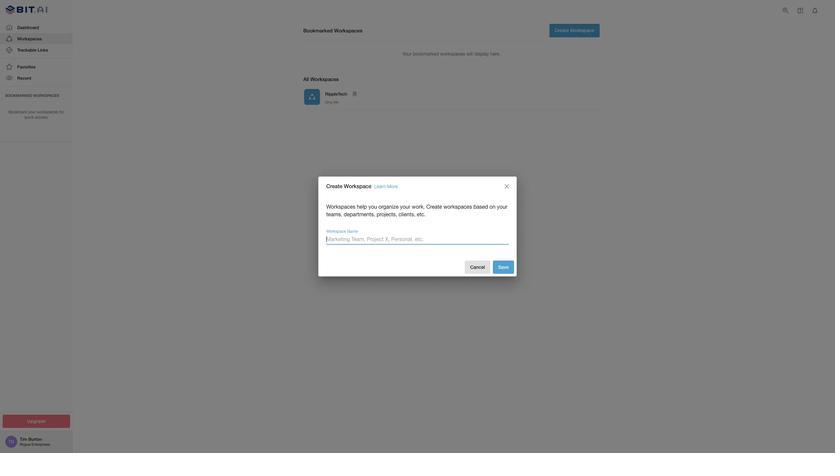 Task type: locate. For each thing, give the bounding box(es) containing it.
bookmarked
[[5, 93, 32, 97]]

workspaces inside workspaces help you organize your work. create workspaces based on your teams, departments, projects, clients, etc.
[[327, 204, 356, 210]]

0 vertical spatial create
[[555, 27, 569, 33]]

rogue
[[20, 443, 31, 447]]

create workspace
[[555, 27, 595, 33]]

2 horizontal spatial create
[[555, 27, 569, 33]]

all
[[304, 76, 309, 82]]

0 horizontal spatial your
[[28, 110, 36, 114]]

workspaces
[[441, 51, 466, 56], [37, 110, 58, 114], [444, 204, 472, 210]]

projects,
[[377, 211, 397, 217]]

trackable links button
[[0, 44, 73, 56]]

tim burton rogue enterprises
[[20, 437, 50, 447]]

access.
[[35, 115, 49, 120]]

workspace name
[[327, 229, 358, 234]]

bookmarked
[[304, 27, 333, 33]]

workspace for create workspace learn more
[[344, 183, 372, 189]]

links
[[38, 47, 48, 53]]

dashboard
[[17, 25, 39, 30]]

workspaces inside workspaces help you organize your work. create workspaces based on your teams, departments, projects, clients, etc.
[[444, 204, 472, 210]]

1 vertical spatial workspace
[[344, 183, 372, 189]]

upgrade
[[27, 418, 46, 424]]

1 vertical spatial workspaces
[[37, 110, 58, 114]]

workspaces up access.
[[37, 110, 58, 114]]

0 horizontal spatial create
[[327, 183, 343, 189]]

workspaces left will
[[441, 51, 466, 56]]

1 vertical spatial create
[[327, 183, 343, 189]]

tim
[[20, 437, 27, 442]]

0 vertical spatial workspace
[[571, 27, 595, 33]]

your up the quick
[[28, 110, 36, 114]]

your right on
[[497, 204, 508, 210]]

0 vertical spatial workspaces
[[441, 51, 466, 56]]

your
[[28, 110, 36, 114], [400, 204, 411, 210], [497, 204, 508, 210]]

2 vertical spatial workspaces
[[444, 204, 472, 210]]

2 vertical spatial create
[[427, 204, 442, 210]]

1 horizontal spatial create
[[427, 204, 442, 210]]

workspaces inside "bookmark your workspaces for quick access."
[[37, 110, 58, 114]]

bookmark your workspaces for quick access.
[[9, 110, 64, 120]]

your up clients,
[[400, 204, 411, 210]]

display
[[475, 51, 489, 56]]

burton
[[28, 437, 42, 442]]

will
[[467, 51, 473, 56]]

enterprises
[[32, 443, 50, 447]]

workspaces left based
[[444, 204, 472, 210]]

workspaces down dashboard
[[17, 36, 42, 41]]

bookmark
[[9, 110, 27, 114]]

workspaces right bookmarked
[[334, 27, 363, 33]]

workspaces
[[334, 27, 363, 33], [17, 36, 42, 41], [311, 76, 339, 82], [327, 204, 356, 210]]

workspaces up teams,
[[327, 204, 356, 210]]

bookmark image
[[351, 90, 359, 98]]

only me
[[325, 100, 339, 104]]

create for create workspace learn more
[[327, 183, 343, 189]]

bookmarked workspaces
[[304, 27, 363, 33]]

workspaces help you organize your work. create workspaces based on your teams, departments, projects, clients, etc.
[[327, 204, 508, 217]]

create
[[555, 27, 569, 33], [327, 183, 343, 189], [427, 204, 442, 210]]

bookmarked
[[413, 51, 439, 56]]

etc.
[[417, 211, 426, 217]]

your
[[403, 51, 412, 56]]

help
[[357, 204, 367, 210]]

name
[[348, 229, 358, 234]]

create workspace learn more
[[327, 183, 398, 189]]

workspace
[[571, 27, 595, 33], [344, 183, 372, 189], [327, 229, 346, 234]]

workspaces right 'all'
[[311, 76, 339, 82]]

recent button
[[0, 73, 73, 84]]

workspaces
[[33, 93, 59, 97]]

work.
[[412, 204, 425, 210]]



Task type: vqa. For each thing, say whether or not it's contained in the screenshot.
LINKS
yes



Task type: describe. For each thing, give the bounding box(es) containing it.
all workspaces
[[304, 76, 339, 82]]

more
[[387, 184, 398, 189]]

dashboard button
[[0, 22, 73, 33]]

Marketing Team, Project X, Personal, etc. text field
[[327, 234, 509, 245]]

create workspace dialog
[[319, 177, 517, 277]]

save
[[499, 264, 509, 270]]

quick
[[24, 115, 34, 120]]

create inside workspaces help you organize your work. create workspaces based on your teams, departments, projects, clients, etc.
[[427, 204, 442, 210]]

on
[[490, 204, 496, 210]]

bookmarked workspaces
[[5, 93, 59, 97]]

tb
[[8, 439, 14, 445]]

recent
[[17, 76, 31, 81]]

based
[[474, 204, 488, 210]]

2 horizontal spatial your
[[497, 204, 508, 210]]

workspaces inside button
[[17, 36, 42, 41]]

here.
[[491, 51, 501, 56]]

me
[[334, 100, 339, 104]]

workspace for create workspace
[[571, 27, 595, 33]]

create for create workspace
[[555, 27, 569, 33]]

only
[[325, 100, 333, 104]]

learn
[[374, 184, 386, 189]]

1 horizontal spatial your
[[400, 204, 411, 210]]

clients,
[[399, 211, 416, 217]]

your bookmarked workspaces will display here.
[[403, 51, 501, 56]]

for
[[59, 110, 64, 114]]

your inside "bookmark your workspaces for quick access."
[[28, 110, 36, 114]]

trackable links
[[17, 47, 48, 53]]

you
[[369, 204, 377, 210]]

departments,
[[344, 211, 376, 217]]

2 vertical spatial workspace
[[327, 229, 346, 234]]

cancel
[[471, 264, 485, 270]]

favorites
[[17, 64, 36, 70]]

workspaces button
[[0, 33, 73, 44]]

cancel button
[[465, 261, 491, 274]]

save button
[[493, 261, 515, 274]]

organize
[[379, 204, 399, 210]]

workspaces for bookmarked
[[441, 51, 466, 56]]

teams,
[[327, 211, 343, 217]]

workspaces for your
[[37, 110, 58, 114]]

favorites button
[[0, 61, 73, 73]]

learn more link
[[374, 184, 398, 189]]

upgrade button
[[3, 415, 70, 428]]

rippletech
[[325, 91, 347, 97]]

trackable
[[17, 47, 36, 53]]



